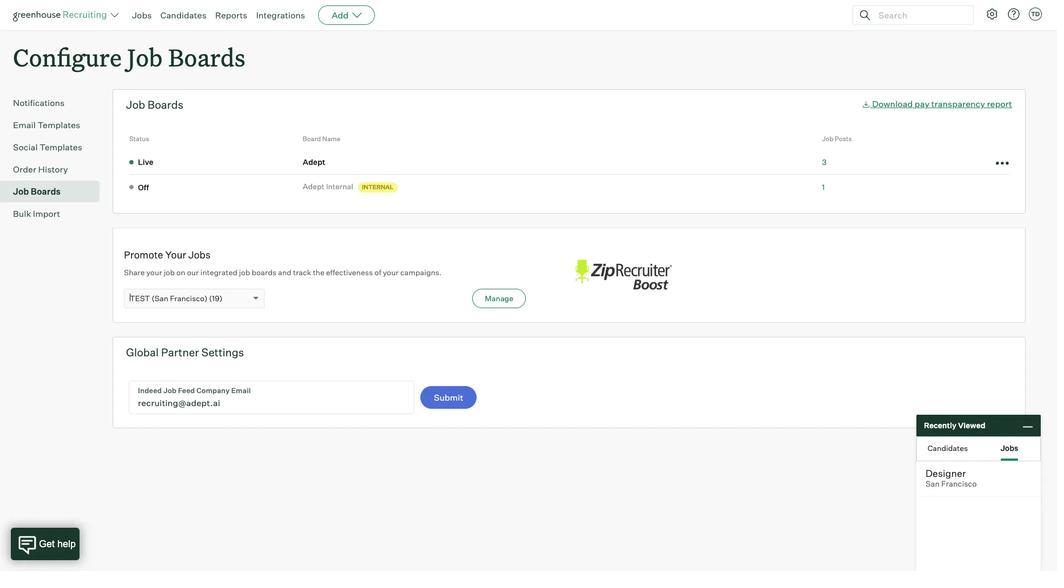Task type: describe. For each thing, give the bounding box(es) containing it.
tab list containing candidates
[[918, 437, 1041, 461]]

0 vertical spatial boards
[[168, 41, 246, 73]]

off
[[138, 183, 149, 192]]

notifications
[[13, 98, 65, 108]]

0 vertical spatial candidates
[[161, 10, 207, 21]]

promote
[[124, 249, 163, 261]]

partner
[[161, 346, 199, 360]]

templates for social templates
[[40, 142, 82, 153]]

reports
[[215, 10, 248, 21]]

submit
[[434, 393, 464, 403]]

0 horizontal spatial internal
[[326, 182, 354, 191]]

email templates link
[[13, 119, 95, 132]]

1 your from the left
[[146, 268, 162, 277]]

designer
[[926, 468, 967, 480]]

1 horizontal spatial candidates
[[928, 444, 969, 453]]

3 link
[[823, 157, 827, 167]]

recently viewed
[[925, 421, 986, 431]]

bulk import
[[13, 209, 60, 219]]

Indeed Job Feed Company Email text field
[[129, 382, 414, 414]]

global partner settings
[[126, 346, 244, 360]]

1 job from the left
[[164, 268, 175, 277]]

integrations
[[256, 10, 305, 21]]

2 vertical spatial boards
[[31, 186, 61, 197]]

job up bulk
[[13, 186, 29, 197]]

job up "status"
[[126, 98, 145, 112]]

of
[[375, 268, 382, 277]]

1 link
[[823, 182, 826, 192]]

job boards link
[[13, 185, 95, 198]]

board
[[303, 135, 321, 143]]

email templates
[[13, 120, 80, 131]]

email
[[13, 120, 36, 131]]

td button
[[1030, 8, 1043, 21]]

2 your from the left
[[383, 268, 399, 277]]

san
[[926, 480, 940, 489]]

job left posts
[[823, 135, 834, 143]]

(san
[[152, 294, 168, 303]]

recently
[[925, 421, 957, 431]]

td button
[[1028, 5, 1045, 23]]

test (san francisco) (19)
[[130, 294, 223, 303]]

1 vertical spatial job boards
[[13, 186, 61, 197]]

pay
[[915, 99, 930, 109]]

greenhouse recruiting image
[[13, 9, 110, 22]]

submit button
[[421, 387, 477, 409]]

configure job boards
[[13, 41, 246, 73]]

download pay transparency report link
[[862, 99, 1013, 109]]

report
[[988, 99, 1013, 109]]

integrations link
[[256, 10, 305, 21]]

td
[[1032, 10, 1041, 18]]

viewed
[[959, 421, 986, 431]]

0 vertical spatial jobs
[[132, 10, 152, 21]]

track
[[293, 268, 312, 277]]

order
[[13, 164, 36, 175]]

1 vertical spatial boards
[[148, 98, 184, 112]]

1
[[823, 182, 826, 192]]

settings
[[202, 346, 244, 360]]

our
[[187, 268, 199, 277]]

adept link
[[303, 157, 329, 167]]

history
[[38, 164, 68, 175]]

configure
[[13, 41, 122, 73]]

adept for adept
[[303, 157, 326, 167]]

reports link
[[215, 10, 248, 21]]



Task type: locate. For each thing, give the bounding box(es) containing it.
configure image
[[987, 8, 999, 21]]

jobs
[[132, 10, 152, 21], [188, 249, 211, 261], [1001, 444, 1019, 453]]

francisco
[[942, 480, 978, 489]]

posts
[[836, 135, 853, 143]]

your
[[146, 268, 162, 277], [383, 268, 399, 277]]

0 horizontal spatial job
[[164, 268, 175, 277]]

0 vertical spatial job boards
[[126, 98, 184, 112]]

adept internal
[[303, 182, 354, 191]]

adept down board in the left top of the page
[[303, 157, 326, 167]]

adept inside adept link
[[303, 157, 326, 167]]

jobs inside "tab list"
[[1001, 444, 1019, 453]]

candidates link
[[161, 10, 207, 21]]

internal down adept link
[[326, 182, 354, 191]]

job posts
[[823, 135, 853, 143]]

jobs link
[[132, 10, 152, 21]]

boards
[[168, 41, 246, 73], [148, 98, 184, 112], [31, 186, 61, 197]]

share your job on our integrated job boards and track the effectiveness of your campaigns.
[[124, 268, 442, 277]]

integrated
[[201, 268, 238, 277]]

transparency
[[932, 99, 986, 109]]

2 horizontal spatial jobs
[[1001, 444, 1019, 453]]

social templates
[[13, 142, 82, 153]]

designer san francisco
[[926, 468, 978, 489]]

0 vertical spatial adept
[[303, 157, 326, 167]]

zip recruiter image
[[570, 255, 678, 297]]

order history link
[[13, 163, 95, 176]]

status
[[129, 135, 149, 143]]

social templates link
[[13, 141, 95, 154]]

adept inside 'adept internal' link
[[303, 182, 325, 191]]

2 vertical spatial jobs
[[1001, 444, 1019, 453]]

(19)
[[209, 294, 223, 303]]

2 adept from the top
[[303, 182, 325, 191]]

bulk import link
[[13, 207, 95, 220]]

job left 'on'
[[164, 268, 175, 277]]

0 horizontal spatial your
[[146, 268, 162, 277]]

order history
[[13, 164, 68, 175]]

on
[[177, 268, 186, 277]]

templates inside 'link'
[[38, 120, 80, 131]]

adept for adept internal
[[303, 182, 325, 191]]

boards down candidates link
[[168, 41, 246, 73]]

live
[[138, 158, 154, 167]]

add
[[332, 10, 349, 21]]

1 horizontal spatial job boards
[[126, 98, 184, 112]]

3
[[823, 157, 827, 167]]

0 horizontal spatial candidates
[[161, 10, 207, 21]]

1 vertical spatial adept
[[303, 182, 325, 191]]

1 vertical spatial candidates
[[928, 444, 969, 453]]

bulk
[[13, 209, 31, 219]]

the
[[313, 268, 325, 277]]

0 vertical spatial templates
[[38, 120, 80, 131]]

candidates right "jobs" "link"
[[161, 10, 207, 21]]

name
[[323, 135, 341, 143]]

share
[[124, 268, 145, 277]]

social
[[13, 142, 38, 153]]

job boards up "status"
[[126, 98, 184, 112]]

0 horizontal spatial job boards
[[13, 186, 61, 197]]

2 job from the left
[[239, 268, 250, 277]]

1 vertical spatial templates
[[40, 142, 82, 153]]

1 horizontal spatial job
[[239, 268, 250, 277]]

1 horizontal spatial internal
[[362, 184, 394, 191]]

adept
[[303, 157, 326, 167], [303, 182, 325, 191]]

templates for email templates
[[38, 120, 80, 131]]

manage link
[[473, 289, 526, 309]]

manage
[[485, 294, 514, 303]]

download
[[873, 99, 914, 109]]

francisco)
[[170, 294, 208, 303]]

job left boards
[[239, 268, 250, 277]]

1 horizontal spatial your
[[383, 268, 399, 277]]

and
[[278, 268, 292, 277]]

global
[[126, 346, 159, 360]]

boards
[[252, 268, 277, 277]]

test
[[130, 294, 150, 303]]

boards up "status"
[[148, 98, 184, 112]]

campaigns.
[[401, 268, 442, 277]]

candidates down recently viewed
[[928, 444, 969, 453]]

candidates
[[161, 10, 207, 21], [928, 444, 969, 453]]

boards up import
[[31, 186, 61, 197]]

your right of
[[383, 268, 399, 277]]

test (san francisco) (19) option
[[130, 294, 223, 303]]

add button
[[318, 5, 375, 25]]

job
[[127, 41, 163, 73], [126, 98, 145, 112], [823, 135, 834, 143], [13, 186, 29, 197]]

internal right 'adept internal' link
[[362, 184, 394, 191]]

promote your jobs
[[124, 249, 211, 261]]

adept down adept link
[[303, 182, 325, 191]]

templates
[[38, 120, 80, 131], [40, 142, 82, 153]]

effectiveness
[[326, 268, 373, 277]]

Search text field
[[877, 7, 964, 23]]

your right share
[[146, 268, 162, 277]]

job boards
[[126, 98, 184, 112], [13, 186, 61, 197]]

tab list
[[918, 437, 1041, 461]]

internal
[[326, 182, 354, 191], [362, 184, 394, 191]]

0 horizontal spatial jobs
[[132, 10, 152, 21]]

templates down notifications link
[[38, 120, 80, 131]]

download pay transparency report
[[873, 99, 1013, 109]]

1 horizontal spatial jobs
[[188, 249, 211, 261]]

your
[[165, 249, 186, 261]]

adept internal link
[[303, 181, 357, 192]]

job down "jobs" "link"
[[127, 41, 163, 73]]

board name
[[303, 135, 341, 143]]

1 adept from the top
[[303, 157, 326, 167]]

templates up order history link
[[40, 142, 82, 153]]

job boards up bulk import
[[13, 186, 61, 197]]

job
[[164, 268, 175, 277], [239, 268, 250, 277]]

1 vertical spatial jobs
[[188, 249, 211, 261]]

notifications link
[[13, 96, 95, 109]]

import
[[33, 209, 60, 219]]



Task type: vqa. For each thing, say whether or not it's contained in the screenshot.
Submit Button
yes



